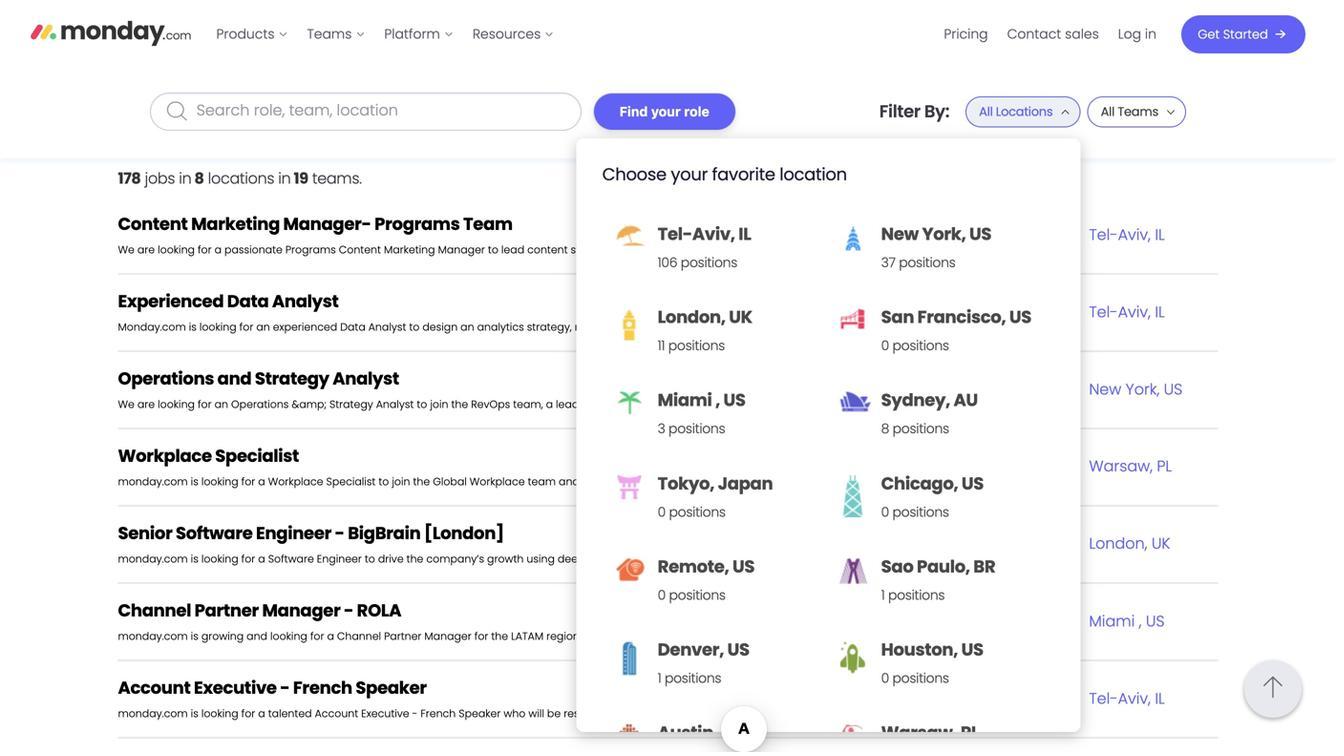 Task type: describe. For each thing, give the bounding box(es) containing it.
pl inside warsaw, pl link
[[961, 722, 980, 746]]

chicago, us 0 positions
[[882, 472, 984, 522]]

positions inside london, uk 11 positions
[[669, 337, 725, 356]]

monday.com is
[[118, 320, 197, 335]]

0 horizontal spatial account
[[118, 677, 191, 701]]

operations left the 'au'
[[862, 379, 946, 401]]

analyst down experienced
[[333, 367, 399, 391]]

1 vertical spatial strategy
[[330, 398, 373, 412]]

analyst up experienced
[[272, 290, 339, 314]]

positions inside chicago, us 0 positions
[[893, 503, 950, 522]]

aviv, for account executive - french speaker
[[1119, 688, 1151, 710]]

operations down monday.com is at top left
[[118, 367, 214, 391]]

2 horizontal spatial an
[[461, 320, 474, 335]]

all teams button
[[1088, 0, 1187, 234]]

revops
[[471, 398, 510, 412]]

revenue operations
[[793, 379, 946, 401]]

countries
[[682, 630, 732, 645]]

main element
[[207, 0, 1306, 69]]

growth
[[487, 552, 524, 567]]

0 horizontal spatial specialist
[[215, 444, 299, 469]]

new york, us
[[1090, 379, 1183, 400]]

in inside "element"
[[1146, 25, 1157, 43]]

[london]
[[424, 522, 504, 546]]

1 horizontal spatial software
[[268, 552, 314, 567]]

0 vertical spatial channel
[[118, 599, 191, 624]]

operations and strategy analyst we are looking for an operations &amp; strategy analyst to join the revops team, a leading team in the company, which supports hundreds of millions of
[[118, 367, 917, 412]]

0 horizontal spatial french
[[293, 677, 352, 701]]

a inside channel partner manager - rola monday.com is growing and looking for a channel partner manager for the latam region (spanish speaking countries - rola). this role includes managing
[[327, 630, 334, 645]]

tokyo, japan 0 positions
[[658, 472, 773, 522]]

managing inside workplace specialist monday.com is looking for a workplace specialist to join the global workplace team and take responsibility and ownership for maintaining and managing
[[866, 475, 920, 490]]

closing
[[644, 707, 681, 722]]

contact sales button
[[998, 19, 1109, 50]]

francisco,
[[918, 305, 1007, 330]]

to inside workplace specialist monday.com is looking for a workplace specialist to join the global workplace team and take responsibility and ownership for maintaining and managing
[[379, 475, 389, 490]]

we inside the content marketing manager- programs team we are looking for a passionate programs content marketing manager to lead content strategy and execution for monday.com's programs team. reporting to
[[118, 243, 135, 258]]

filter by:
[[880, 99, 950, 124]]

and inside channel partner manager - rola monday.com is growing and looking for a channel partner manager for the latam region (spanish speaking countries - rola). this role includes managing
[[247, 630, 268, 645]]

account executive - french speaker monday.com is looking for a talented account executive - french speaker who will be responsible for closing new business relationships with our client
[[118, 677, 898, 722]]

responsibility
[[608, 475, 676, 490]]

tel- for account executive - french speaker
[[1090, 688, 1119, 710]]

1 vertical spatial content
[[339, 243, 381, 258]]

your for choose
[[671, 162, 708, 187]]

role inside button
[[684, 104, 710, 119]]

get started button
[[1182, 15, 1306, 54]]

br
[[974, 555, 996, 579]]

houston,
[[882, 638, 959, 663]]

us inside denver, us 1 positions
[[728, 638, 750, 663]]

all for all locations
[[980, 103, 993, 120]]

resources link
[[463, 19, 564, 50]]

team in
[[598, 398, 638, 412]]

an inside operations and strategy analyst we are looking for an operations &amp; strategy analyst to join the revops team, a leading team in the company, which supports hundreds of millions of
[[215, 398, 228, 412]]

team,
[[513, 398, 543, 412]]

business inside senior software engineer - bigbrain [london] monday.com is looking for a software engineer to drive the company's growth using deep business understanding, technological tools and data insights t
[[588, 552, 634, 567]]

senior
[[118, 522, 172, 546]]

managing inside channel partner manager - rola monday.com is growing and looking for a channel partner manager for the latam region (spanish speaking countries - rola). this role includes managing
[[870, 630, 925, 645]]

0 horizontal spatial in
[[179, 168, 192, 189]]

sao paulo, br 1 positions
[[882, 555, 996, 605]]

are inside the content marketing manager- programs team we are looking for a passionate programs content marketing manager to lead content strategy and execution for monday.com's programs team. reporting to
[[137, 243, 155, 258]]

0 horizontal spatial marketing
[[191, 212, 280, 237]]

workplace specialist monday.com is looking for a workplace specialist to join the global workplace team and take responsibility and ownership for maintaining and managing
[[118, 444, 920, 490]]

analyst right &amp;
[[376, 398, 414, 412]]

tokyo,
[[658, 472, 715, 496]]

technology
[[885, 302, 973, 323]]

new for new york, us 37 positions
[[882, 222, 919, 247]]

monday.com inside channel partner manager - rola monday.com is growing and looking for a channel partner manager for the latam region (spanish speaking countries - rola). this role includes managing
[[118, 630, 188, 645]]

business up 11
[[626, 320, 671, 335]]

strategy
[[571, 243, 614, 258]]

0 vertical spatial 8
[[194, 168, 204, 189]]

us inside miami , us 3 positions
[[724, 389, 746, 413]]

operations down hundreds
[[793, 457, 877, 478]]

monday.com inside workplace specialist monday.com is looking for a workplace specialist to join the global workplace team and take responsibility and ownership for maintaining and managing
[[118, 475, 188, 490]]

us inside remote, us 0 positions
[[733, 555, 755, 579]]

filter
[[880, 99, 921, 124]]

austin,
[[658, 722, 718, 746]]

positions inside the san francisco, us 0 positions
[[893, 337, 950, 356]]

team.
[[845, 243, 875, 258]]

pricing
[[944, 25, 989, 43]]

for inside senior software engineer - bigbrain [london] monday.com is looking for a software engineer to drive the company's growth using deep business understanding, technological tools and data insights t
[[241, 552, 255, 567]]

1 horizontal spatial workplace
[[268, 475, 323, 490]]

log in link
[[1109, 19, 1167, 50]]

team
[[463, 212, 513, 237]]

our
[[850, 707, 867, 722]]

operations left &amp;
[[231, 398, 289, 412]]

1 horizontal spatial french
[[421, 707, 456, 722]]

programs left team.
[[791, 243, 842, 258]]

0 vertical spatial warsaw, pl
[[1090, 456, 1173, 477]]

will
[[529, 707, 545, 722]]

0 vertical spatial executive
[[194, 677, 277, 701]]

austin, us link
[[603, 711, 826, 753]]

37
[[882, 254, 896, 272]]

global
[[433, 475, 467, 490]]

insights inside experienced data analyst monday.com is looking for an experienced data analyst to design an analytics strategy, report on business performance, and provide business insights a
[[862, 320, 902, 335]]

contact sales
[[1008, 25, 1100, 43]]

we inside operations and strategy analyst we are looking for an operations &amp; strategy analyst to join the revops team, a leading team in the company, which supports hundreds of millions of
[[118, 398, 135, 412]]

york, for new york, us
[[1126, 379, 1160, 400]]

hundreds
[[799, 398, 848, 412]]

passionate
[[225, 243, 283, 258]]

reporting
[[878, 243, 928, 258]]

0 vertical spatial pl
[[1158, 456, 1173, 477]]

all for all teams
[[1101, 103, 1115, 120]]

1 inside sao paulo, br 1 positions
[[882, 587, 885, 605]]

monday.com's
[[711, 243, 788, 258]]

relationships
[[757, 707, 823, 722]]

london, uk
[[1090, 533, 1171, 555]]

contact
[[1008, 25, 1062, 43]]

1 of from the left
[[851, 398, 862, 412]]

technological
[[718, 552, 789, 567]]

teams inside popup button
[[1118, 103, 1159, 120]]

us inside houston, us 0 positions
[[962, 638, 984, 663]]

0 for houston, us
[[882, 670, 890, 688]]

performance,
[[674, 320, 745, 335]]

analytics
[[477, 320, 524, 335]]

manager-
[[283, 212, 371, 237]]

11
[[658, 337, 665, 356]]

miami , us
[[1090, 611, 1165, 633]]

miami for miami , us 3 positions
[[658, 389, 712, 413]]

tel- for content marketing manager- programs team
[[1090, 224, 1119, 246]]

this
[[778, 630, 798, 645]]

experienced data analyst monday.com is looking for an experienced data analyst to design an analytics strategy, report on business performance, and provide business insights a
[[118, 290, 912, 335]]

find your role button
[[593, 93, 737, 131]]

drive
[[378, 552, 404, 567]]

which
[[716, 398, 747, 412]]

us inside the san francisco, us 0 positions
[[1010, 305, 1032, 330]]

1 vertical spatial speaker
[[459, 707, 501, 722]]

1 vertical spatial manager
[[262, 599, 341, 624]]

revenue
[[793, 379, 858, 401]]

1 horizontal spatial marketing
[[384, 243, 435, 258]]

positions inside sao paulo, br 1 positions
[[889, 587, 945, 605]]

0 for chicago, us
[[882, 503, 890, 522]]

1 horizontal spatial executive
[[361, 707, 410, 722]]

0 horizontal spatial workplace
[[118, 444, 212, 469]]

2 horizontal spatial data
[[992, 302, 1029, 323]]

using
[[527, 552, 555, 567]]

leading
[[556, 398, 595, 412]]

tel-aviv, il 106 positions
[[658, 222, 752, 272]]

106
[[658, 254, 678, 272]]

0 horizontal spatial partner
[[195, 599, 259, 624]]

by:
[[925, 99, 950, 124]]

responsible
[[564, 707, 624, 722]]

london, for london, uk
[[1090, 533, 1148, 555]]

locations
[[996, 103, 1053, 120]]

insights inside senior software engineer - bigbrain [london] monday.com is looking for a software engineer to drive the company's growth using deep business understanding, technological tools and data insights t
[[872, 552, 911, 567]]

region
[[547, 630, 580, 645]]

log
[[1119, 25, 1142, 43]]

is inside account executive - french speaker monday.com is looking for a talented account executive - french speaker who will be responsible for closing new business relationships with our client
[[191, 707, 199, 722]]

1 vertical spatial specialist
[[326, 475, 376, 490]]

- inside senior software engineer - bigbrain [london] monday.com is looking for a software engineer to drive the company's growth using deep business understanding, technological tools and data insights t
[[335, 522, 345, 546]]

1 horizontal spatial data
[[340, 320, 366, 335]]

log in
[[1119, 25, 1157, 43]]

london, for london, uk 11 positions
[[658, 305, 726, 330]]

the up 3
[[641, 398, 658, 412]]

products
[[216, 25, 275, 43]]

millions
[[864, 398, 904, 412]]

0 for tokyo, japan
[[658, 503, 666, 522]]

warsaw, pl inside group
[[882, 722, 980, 746]]

houston, us 0 positions
[[882, 638, 984, 688]]

&
[[977, 302, 988, 323]]

jobs
[[145, 168, 175, 189]]

0 for remote, us
[[658, 587, 666, 605]]

company,
[[661, 398, 713, 412]]

client
[[870, 707, 898, 722]]

0 horizontal spatial data
[[227, 290, 269, 314]]

group containing filter by:
[[577, 0, 1187, 753]]

tel-aviv, il for experienced data analyst
[[1090, 301, 1166, 323]]

be
[[547, 707, 561, 722]]

a inside workplace specialist monday.com is looking for a workplace specialist to join the global workplace team and take responsibility and ownership for maintaining and managing
[[258, 475, 265, 490]]

who
[[504, 707, 526, 722]]

tel-aviv, il for content marketing manager- programs team
[[1090, 224, 1166, 246]]

1 horizontal spatial an
[[256, 320, 270, 335]]

senior software engineer - bigbrain [london] monday.com is looking for a software engineer to drive the company's growth using deep business understanding, technological tools and data insights t
[[118, 522, 918, 567]]

0 vertical spatial speaker
[[356, 677, 427, 701]]

programs down location
[[793, 225, 866, 246]]

1 vertical spatial account
[[315, 707, 358, 722]]

looking inside channel partner manager - rola monday.com is growing and looking for a channel partner manager for the latam region (spanish speaking countries - rola). this role includes managing
[[270, 630, 308, 645]]

business inside account executive - french speaker monday.com is looking for a talented account executive - french speaker who will be responsible for closing new business relationships with our client
[[708, 707, 754, 722]]

design
[[423, 320, 458, 335]]

teams link
[[298, 19, 375, 50]]

rola
[[357, 599, 402, 624]]

with
[[826, 707, 847, 722]]



Task type: vqa. For each thing, say whether or not it's contained in the screenshot.
Speaker
yes



Task type: locate. For each thing, give the bounding box(es) containing it.
new inside new york, us 37 positions
[[882, 222, 919, 247]]

miami down london, uk
[[1090, 611, 1135, 633]]

0 vertical spatial specialist
[[215, 444, 299, 469]]

join inside operations and strategy analyst we are looking for an operations &amp; strategy analyst to join the revops team, a leading team in the company, which supports hundreds of millions of
[[430, 398, 449, 412]]

take
[[583, 475, 605, 490]]

, for miami , us
[[1140, 611, 1142, 633]]

in right jobs
[[179, 168, 192, 189]]

1 horizontal spatial miami
[[1090, 611, 1135, 633]]

information
[[793, 302, 881, 323]]

0 horizontal spatial channel
[[118, 599, 191, 624]]

1 horizontal spatial pl
[[1158, 456, 1173, 477]]

1 list from the left
[[207, 0, 564, 69]]

0 vertical spatial account
[[118, 677, 191, 701]]

2 are from the top
[[137, 398, 155, 412]]

data right &
[[992, 302, 1029, 323]]

to left lead
[[488, 243, 499, 258]]

1 vertical spatial 8
[[882, 420, 890, 439]]

0 horizontal spatial york,
[[923, 222, 967, 247]]

looking inside experienced data analyst monday.com is looking for an experienced data analyst to design an analytics strategy, report on business performance, and provide business insights a
[[200, 320, 237, 335]]

to inside operations and strategy analyst we are looking for an operations &amp; strategy analyst to join the revops team, a leading team in the company, which supports hundreds of millions of
[[417, 398, 427, 412]]

1 horizontal spatial warsaw, pl
[[1090, 456, 1173, 477]]

0 vertical spatial engineer
[[256, 522, 332, 546]]

experienced
[[273, 320, 338, 335]]

we down monday.com is at top left
[[118, 398, 135, 412]]

an left experienced
[[256, 320, 270, 335]]

business right deep
[[588, 552, 634, 567]]

content
[[118, 212, 188, 237], [339, 243, 381, 258]]

1 horizontal spatial uk
[[1152, 533, 1171, 555]]

london,
[[658, 305, 726, 330], [1090, 533, 1148, 555]]

0 down san
[[882, 337, 890, 356]]

new york, us 37 positions
[[882, 222, 992, 272]]

warsaw, inside group
[[882, 722, 958, 746]]

1 horizontal spatial specialist
[[326, 475, 376, 490]]

0 inside remote, us 0 positions
[[658, 587, 666, 605]]

looking inside operations and strategy analyst we are looking for an operations &amp; strategy analyst to join the revops team, a leading team in the company, which supports hundreds of millions of
[[158, 398, 195, 412]]

find
[[620, 104, 648, 119]]

il for content marketing manager- programs team
[[1156, 224, 1166, 246]]

0 up client on the right bottom
[[882, 670, 890, 688]]

0 vertical spatial join
[[430, 398, 449, 412]]

0 horizontal spatial 1
[[658, 670, 662, 688]]

to left design
[[409, 320, 420, 335]]

business right "new"
[[708, 707, 754, 722]]

positions inside tokyo, japan 0 positions
[[669, 503, 726, 522]]

managing down millions
[[866, 475, 920, 490]]

tel-aviv, il for account executive - french speaker
[[1090, 688, 1166, 710]]

1 vertical spatial 1
[[658, 670, 662, 688]]

programs down manager-
[[286, 243, 336, 258]]

your
[[652, 104, 681, 119], [671, 162, 708, 187]]

platform
[[384, 25, 440, 43]]

1 vertical spatial ,
[[1140, 611, 1142, 633]]

0 inside houston, us 0 positions
[[882, 670, 890, 688]]

1 vertical spatial miami
[[1090, 611, 1135, 633]]

for inside experienced data analyst monday.com is looking for an experienced data analyst to design an analytics strategy, report on business performance, and provide business insights a
[[240, 320, 254, 335]]

to inside experienced data analyst monday.com is looking for an experienced data analyst to design an analytics strategy, report on business performance, and provide business insights a
[[409, 320, 420, 335]]

0 vertical spatial partner
[[195, 599, 259, 624]]

monday.com inside senior software engineer - bigbrain [london] monday.com is looking for a software engineer to drive the company's growth using deep business understanding, technological tools and data insights t
[[118, 552, 188, 567]]

0 vertical spatial uk
[[729, 305, 753, 330]]

your for find
[[652, 104, 681, 119]]

8 down millions
[[882, 420, 890, 439]]

positions down chicago,
[[893, 503, 950, 522]]

0 horizontal spatial ,
[[716, 389, 720, 413]]

the
[[451, 398, 468, 412], [641, 398, 658, 412], [413, 475, 430, 490], [407, 552, 424, 567], [492, 630, 508, 645]]

1 horizontal spatial new
[[1090, 379, 1122, 400]]

0 vertical spatial insights
[[862, 320, 902, 335]]

san francisco, us 0 positions
[[882, 305, 1032, 356]]

0 horizontal spatial pl
[[961, 722, 980, 746]]

warsaw, right the our on the bottom of the page
[[882, 722, 958, 746]]

and inside operations and strategy analyst we are looking for an operations &amp; strategy analyst to join the revops team, a leading team in the company, which supports hundreds of millions of
[[218, 367, 252, 391]]

french up talented
[[293, 677, 352, 701]]

channel partner manager - rola monday.com is growing and looking for a channel partner manager for the latam region (spanish speaking countries - rola). this role includes managing
[[118, 599, 925, 645]]

in
[[1146, 25, 1157, 43], [179, 168, 192, 189], [278, 168, 291, 189]]

0 horizontal spatial executive
[[194, 677, 277, 701]]

positions down denver,
[[665, 670, 722, 688]]

list containing products
[[207, 0, 564, 69]]

in right log
[[1146, 25, 1157, 43]]

, right company,
[[716, 389, 720, 413]]

aviv, inside tel-aviv, il 106 positions
[[693, 222, 735, 247]]

0 vertical spatial content
[[118, 212, 188, 237]]

1 horizontal spatial speaker
[[459, 707, 501, 722]]

miami for miami , us
[[1090, 611, 1135, 633]]

executive right talented
[[361, 707, 410, 722]]

miami inside miami , us 3 positions
[[658, 389, 712, 413]]

role right this
[[801, 630, 821, 645]]

0 horizontal spatial role
[[684, 104, 710, 119]]

0 vertical spatial 1
[[882, 587, 885, 605]]

marketing up passionate
[[191, 212, 280, 237]]

0 inside chicago, us 0 positions
[[882, 503, 890, 522]]

content
[[528, 243, 568, 258]]

get
[[1199, 26, 1220, 43]]

2 list from the left
[[935, 0, 1167, 69]]

0 vertical spatial strategy
[[255, 367, 329, 391]]

are inside operations and strategy analyst we are looking for an operations &amp; strategy analyst to join the revops team, a leading team in the company, which supports hundreds of millions of
[[137, 398, 155, 412]]

marketing
[[191, 212, 280, 237], [384, 243, 435, 258]]

warsaw, up london, uk
[[1090, 456, 1153, 477]]

1 inside denver, us 1 positions
[[658, 670, 662, 688]]

1 vertical spatial your
[[671, 162, 708, 187]]

engineer left bigbrain
[[256, 522, 332, 546]]

1 vertical spatial engineer
[[317, 552, 362, 567]]

new for new york, us
[[1090, 379, 1122, 400]]

programs left team
[[375, 212, 460, 237]]

tel- for experienced data analyst
[[1090, 301, 1119, 323]]

data
[[844, 552, 869, 567]]

strategy,
[[527, 320, 572, 335]]

denver,
[[658, 638, 724, 663]]

3 tel-aviv, il from the top
[[1090, 688, 1166, 710]]

are down monday.com is at top left
[[137, 398, 155, 412]]

tel-
[[658, 222, 693, 247], [1090, 224, 1119, 246], [1090, 301, 1119, 323], [1090, 688, 1119, 710]]

positions down sao
[[889, 587, 945, 605]]

all left locations
[[980, 103, 993, 120]]

a
[[215, 243, 222, 258], [905, 320, 912, 335], [546, 398, 553, 412], [258, 475, 265, 490], [258, 552, 265, 567], [327, 630, 334, 645], [258, 707, 265, 722]]

executive down growing
[[194, 677, 277, 701]]

partner up growing
[[195, 599, 259, 624]]

tel- inside tel-aviv, il 106 positions
[[658, 222, 693, 247]]

178
[[118, 168, 141, 189]]

a inside account executive - french speaker monday.com is looking for a talented account executive - french speaker who will be responsible for closing new business relationships with our client
[[258, 707, 265, 722]]

manager for -
[[425, 630, 472, 645]]

specialist down &amp;
[[215, 444, 299, 469]]

1 up the closing
[[658, 670, 662, 688]]

, down london, uk
[[1140, 611, 1142, 633]]

1 horizontal spatial in
[[278, 168, 291, 189]]

workplace down &amp;
[[268, 475, 323, 490]]

uk left provide
[[729, 305, 753, 330]]

uk for london, uk 11 positions
[[729, 305, 753, 330]]

we up experienced
[[118, 243, 135, 258]]

8
[[194, 168, 204, 189], [882, 420, 890, 439]]

1 is from the top
[[191, 475, 199, 490]]

sales
[[1066, 25, 1100, 43]]

for inside operations and strategy analyst we are looking for an operations &amp; strategy analyst to join the revops team, a leading team in the company, which supports hundreds of millions of
[[198, 398, 212, 412]]

0 vertical spatial ,
[[716, 389, 720, 413]]

locations
[[208, 168, 274, 189]]

analyst left design
[[369, 320, 406, 335]]

partner down rola
[[384, 630, 422, 645]]

0 vertical spatial managing
[[866, 475, 920, 490]]

1 we from the top
[[118, 243, 135, 258]]

looking inside workplace specialist monday.com is looking for a workplace specialist to join the global workplace team and take responsibility and ownership for maintaining and managing
[[201, 475, 239, 490]]

0 horizontal spatial london,
[[658, 305, 726, 330]]

role
[[684, 104, 710, 119], [801, 630, 821, 645]]

manager
[[438, 243, 485, 258], [262, 599, 341, 624], [425, 630, 472, 645]]

0 horizontal spatial miami
[[658, 389, 712, 413]]

positions inside denver, us 1 positions
[[665, 670, 722, 688]]

london, uk 11 positions
[[658, 305, 753, 356]]

operations
[[118, 367, 214, 391], [862, 379, 946, 401], [231, 398, 289, 412], [793, 457, 877, 478]]

1 horizontal spatial all
[[1101, 103, 1115, 120]]

the right drive
[[407, 552, 424, 567]]

on
[[610, 320, 623, 335]]

bigbrain
[[348, 522, 421, 546]]

1
[[882, 587, 885, 605], [658, 670, 662, 688]]

0 vertical spatial manager
[[438, 243, 485, 258]]

Search role, team, location search field
[[150, 93, 582, 131]]

0 vertical spatial french
[[293, 677, 352, 701]]

positions inside remote, us 0 positions
[[669, 587, 726, 605]]

warsaw, pl
[[1090, 456, 1173, 477], [882, 722, 980, 746]]

new
[[882, 222, 919, 247], [1090, 379, 1122, 400]]

strategy right &amp;
[[330, 398, 373, 412]]

1 vertical spatial warsaw, pl
[[882, 722, 980, 746]]

miami up 3
[[658, 389, 712, 413]]

1 vertical spatial teams
[[1118, 103, 1159, 120]]

0 horizontal spatial all
[[980, 103, 993, 120]]

insights left t
[[872, 552, 911, 567]]

a inside senior software engineer - bigbrain [london] monday.com is looking for a software engineer to drive the company's growth using deep business understanding, technological tools and data insights t
[[258, 552, 265, 567]]

york,
[[923, 222, 967, 247], [1126, 379, 1160, 400]]

1 down sao
[[882, 587, 885, 605]]

speaker down rola
[[356, 677, 427, 701]]

0 vertical spatial marketing
[[191, 212, 280, 237]]

a inside experienced data analyst monday.com is looking for an experienced data analyst to design an analytics strategy, report on business performance, and provide business insights a
[[905, 320, 912, 335]]

workplace up senior
[[118, 444, 212, 469]]

1 vertical spatial new
[[1090, 379, 1122, 400]]

manager for programs
[[438, 243, 485, 258]]

group
[[577, 0, 1187, 753]]

the inside workplace specialist monday.com is looking for a workplace specialist to join the global workplace team and take responsibility and ownership for maintaining and managing
[[413, 475, 430, 490]]

0 vertical spatial are
[[137, 243, 155, 258]]

1 tel-aviv, il from the top
[[1090, 224, 1166, 246]]

1 horizontal spatial list
[[935, 0, 1167, 69]]

positions inside sydney, au 8 positions
[[893, 420, 950, 439]]

and inside experienced data analyst monday.com is looking for an experienced data analyst to design an analytics strategy, report on business performance, and provide business insights a
[[748, 320, 769, 335]]

2 vertical spatial tel-aviv, il
[[1090, 688, 1166, 710]]

8 inside sydney, au 8 positions
[[882, 420, 890, 439]]

join left revops
[[430, 398, 449, 412]]

team
[[528, 475, 556, 490]]

tools
[[792, 552, 817, 567]]

the inside senior software engineer - bigbrain [london] monday.com is looking for a software engineer to drive the company's growth using deep business understanding, technological tools and data insights t
[[407, 552, 424, 567]]

0 horizontal spatial list
[[207, 0, 564, 69]]

us inside chicago, us 0 positions
[[962, 472, 984, 496]]

looking inside account executive - french speaker monday.com is looking for a talented account executive - french speaker who will be responsible for closing new business relationships with our client
[[201, 707, 239, 722]]

&amp;
[[292, 398, 327, 412]]

manager down team
[[438, 243, 485, 258]]

3 monday.com from the top
[[118, 630, 188, 645]]

speaker left who
[[459, 707, 501, 722]]

1 vertical spatial york,
[[1126, 379, 1160, 400]]

join left global
[[392, 475, 410, 490]]

0 down responsibility
[[658, 503, 666, 522]]

positions down performance,
[[669, 337, 725, 356]]

1 horizontal spatial 1
[[882, 587, 885, 605]]

1 horizontal spatial london,
[[1090, 533, 1148, 555]]

the inside channel partner manager - rola monday.com is growing and looking for a channel partner manager for the latam region (spanish speaking countries - rola). this role includes managing
[[492, 630, 508, 645]]

list
[[207, 0, 564, 69], [935, 0, 1167, 69]]

chicago,
[[882, 472, 959, 496]]

3 is from the top
[[191, 630, 199, 645]]

to left revops
[[417, 398, 427, 412]]

looking
[[158, 243, 195, 258], [200, 320, 237, 335], [158, 398, 195, 412], [201, 475, 239, 490], [201, 552, 239, 567], [270, 630, 308, 645], [201, 707, 239, 722]]

aviv, for content marketing manager- programs team
[[1119, 224, 1151, 246]]

monday.com inside account executive - french speaker monday.com is looking for a talented account executive - french speaker who will be responsible for closing new business relationships with our client
[[118, 707, 188, 722]]

positions inside new york, us 37 positions
[[899, 254, 956, 272]]

workplace left team
[[470, 475, 525, 490]]

1 horizontal spatial warsaw,
[[1090, 456, 1153, 477]]

san
[[882, 305, 915, 330]]

managing right 'includes'
[[870, 630, 925, 645]]

positions right 37
[[899, 254, 956, 272]]

looking inside senior software engineer - bigbrain [london] monday.com is looking for a software engineer to drive the company's growth using deep business understanding, technological tools and data insights t
[[201, 552, 239, 567]]

1 horizontal spatial role
[[801, 630, 821, 645]]

programs
[[375, 212, 460, 237], [793, 225, 866, 246], [286, 243, 336, 258], [791, 243, 842, 258]]

manager left rola
[[262, 599, 341, 624]]

pl down houston, us 0 positions
[[961, 722, 980, 746]]

and inside the content marketing manager- programs team we are looking for a passionate programs content marketing manager to lead content strategy and execution for monday.com's programs team. reporting to
[[617, 243, 638, 258]]

and inside senior software engineer - bigbrain [london] monday.com is looking for a software engineer to drive the company's growth using deep business understanding, technological tools and data insights t
[[820, 552, 841, 567]]

1 horizontal spatial ,
[[1140, 611, 1142, 633]]

0 vertical spatial new
[[882, 222, 919, 247]]

, for miami , us 3 positions
[[716, 389, 720, 413]]

miami , us 3 positions
[[658, 389, 746, 439]]

1 horizontal spatial 8
[[882, 420, 890, 439]]

monday.com logo image
[[31, 12, 192, 53]]

positions down remote,
[[669, 587, 726, 605]]

1 are from the top
[[137, 243, 155, 258]]

1 vertical spatial we
[[118, 398, 135, 412]]

content down jobs
[[118, 212, 188, 237]]

4 monday.com from the top
[[118, 707, 188, 722]]

0 inside the san francisco, us 0 positions
[[882, 337, 890, 356]]

4 is from the top
[[191, 707, 199, 722]]

to up bigbrain
[[379, 475, 389, 490]]

your inside button
[[652, 104, 681, 119]]

business right provide
[[814, 320, 859, 335]]

2 we from the top
[[118, 398, 135, 412]]

0 vertical spatial role
[[684, 104, 710, 119]]

provide
[[771, 320, 811, 335]]

remote,
[[658, 555, 730, 579]]

role inside channel partner manager - rola monday.com is growing and looking for a channel partner manager for the latam region (spanish speaking countries - rola). this role includes managing
[[801, 630, 821, 645]]

positions inside houston, us 0 positions
[[893, 670, 950, 688]]

positions down technology
[[893, 337, 950, 356]]

workplace
[[118, 444, 212, 469], [268, 475, 323, 490], [470, 475, 525, 490]]

0 horizontal spatial content
[[118, 212, 188, 237]]

remote, us 0 positions
[[658, 555, 755, 605]]

0 inside tokyo, japan 0 positions
[[658, 503, 666, 522]]

a inside the content marketing manager- programs team we are looking for a passionate programs content marketing manager to lead content strategy and execution for monday.com's programs team. reporting to
[[215, 243, 222, 258]]

insights up revenue operations
[[862, 320, 902, 335]]

marketing up design
[[384, 243, 435, 258]]

1 vertical spatial marketing
[[384, 243, 435, 258]]

warsaw, pl down houston, us 0 positions
[[882, 722, 980, 746]]

il
[[739, 222, 752, 247], [1156, 224, 1166, 246], [1156, 301, 1166, 323], [1156, 688, 1166, 710]]

new
[[684, 707, 705, 722]]

0
[[882, 337, 890, 356], [658, 503, 666, 522], [882, 503, 890, 522], [658, 587, 666, 605], [882, 670, 890, 688]]

are up experienced
[[137, 243, 155, 258]]

1 all from the left
[[980, 103, 993, 120]]

all locations button
[[966, 0, 1081, 234]]

an left &amp;
[[215, 398, 228, 412]]

to right "reporting"
[[931, 243, 941, 258]]

york, inside new york, us 37 positions
[[923, 222, 967, 247]]

2 all from the left
[[1101, 103, 1115, 120]]

the left global
[[413, 475, 430, 490]]

1 horizontal spatial teams
[[1118, 103, 1159, 120]]

to left drive
[[365, 552, 375, 567]]

sao
[[882, 555, 914, 579]]

speaker
[[356, 677, 427, 701], [459, 707, 501, 722]]

specialist up bigbrain
[[326, 475, 376, 490]]

all down log in link
[[1101, 103, 1115, 120]]

your right find
[[652, 104, 681, 119]]

teams right products link
[[307, 25, 352, 43]]

the left latam
[[492, 630, 508, 645]]

strategy up &amp;
[[255, 367, 329, 391]]

uk inside london, uk 11 positions
[[729, 305, 753, 330]]

0 vertical spatial your
[[652, 104, 681, 119]]

1 vertical spatial london,
[[1090, 533, 1148, 555]]

london, inside london, uk 11 positions
[[658, 305, 726, 330]]

0 horizontal spatial an
[[215, 398, 228, 412]]

8 right jobs
[[194, 168, 204, 189]]

1 horizontal spatial of
[[906, 398, 917, 412]]

1 vertical spatial french
[[421, 707, 456, 722]]

1 horizontal spatial york,
[[1126, 379, 1160, 400]]

experienced
[[118, 290, 224, 314]]

lead
[[502, 243, 525, 258]]

role right find
[[684, 104, 710, 119]]

channel down senior
[[118, 599, 191, 624]]

information technology & data
[[793, 302, 1029, 323]]

1 horizontal spatial partner
[[384, 630, 422, 645]]

find your role
[[620, 104, 710, 119]]

us inside new york, us 37 positions
[[970, 222, 992, 247]]

managing
[[866, 475, 920, 490], [870, 630, 925, 645]]

il for account executive - french speaker
[[1156, 688, 1166, 710]]

the left revops
[[451, 398, 468, 412]]

in left 19 at the left of the page
[[278, 168, 291, 189]]

is inside senior software engineer - bigbrain [london] monday.com is looking for a software engineer to drive the company's growth using deep business understanding, technological tools and data insights t
[[191, 552, 199, 567]]

rola).
[[743, 630, 775, 645]]

il inside tel-aviv, il 106 positions
[[739, 222, 752, 247]]

aviv, for experienced data analyst
[[1119, 301, 1151, 323]]

178 jobs in 8 locations in 19 teams.
[[118, 168, 362, 189]]

is inside workplace specialist monday.com is looking for a workplace specialist to join the global workplace team and take responsibility and ownership for maintaining and managing
[[191, 475, 199, 490]]

list containing pricing
[[935, 0, 1167, 69]]

for
[[198, 243, 212, 258], [694, 243, 708, 258], [240, 320, 254, 335], [198, 398, 212, 412], [241, 475, 255, 490], [759, 475, 773, 490], [241, 552, 255, 567], [310, 630, 324, 645], [475, 630, 489, 645], [241, 707, 255, 722], [627, 707, 641, 722]]

1 vertical spatial partner
[[384, 630, 422, 645]]

0 down understanding,
[[658, 587, 666, 605]]

warsaw, pl link
[[826, 711, 1050, 753]]

is inside channel partner manager - rola monday.com is growing and looking for a channel partner manager for the latam region (spanish speaking countries - rola). this role includes managing
[[191, 630, 199, 645]]

york, for new york, us 37 positions
[[923, 222, 967, 247]]

1 vertical spatial managing
[[870, 630, 925, 645]]

of left millions
[[851, 398, 862, 412]]

positions inside miami , us 3 positions
[[669, 420, 726, 439]]

manager inside the content marketing manager- programs team we are looking for a passionate programs content marketing manager to lead content strategy and execution for monday.com's programs team. reporting to
[[438, 243, 485, 258]]

partner
[[195, 599, 259, 624], [384, 630, 422, 645]]

warsaw,
[[1090, 456, 1153, 477], [882, 722, 958, 746]]

location
[[780, 162, 847, 187]]

1 horizontal spatial content
[[339, 243, 381, 258]]

warsaw, pl down new york, us
[[1090, 456, 1173, 477]]

resources
[[473, 25, 541, 43]]

positions right '106'
[[681, 254, 738, 272]]

maintaining
[[776, 475, 839, 490]]

0 horizontal spatial uk
[[729, 305, 753, 330]]

japan
[[718, 472, 773, 496]]

join inside workplace specialist monday.com is looking for a workplace specialist to join the global workplace team and take responsibility and ownership for maintaining and managing
[[392, 475, 410, 490]]

data down passionate
[[227, 290, 269, 314]]

2 is from the top
[[191, 552, 199, 567]]

london, up miami , us
[[1090, 533, 1148, 555]]

your inside group
[[671, 162, 708, 187]]

1 vertical spatial software
[[268, 552, 314, 567]]

2 tel-aviv, il from the top
[[1090, 301, 1166, 323]]

0 horizontal spatial of
[[851, 398, 862, 412]]

(spanish
[[583, 630, 628, 645]]

1 monday.com from the top
[[118, 475, 188, 490]]

of
[[851, 398, 862, 412], [906, 398, 917, 412]]

understanding,
[[636, 552, 715, 567]]

your left favorite
[[671, 162, 708, 187]]

teams inside main "element"
[[307, 25, 352, 43]]

0 vertical spatial software
[[176, 522, 253, 546]]

to inside senior software engineer - bigbrain [london] monday.com is looking for a software engineer to drive the company's growth using deep business understanding, technological tools and data insights t
[[365, 552, 375, 567]]

2 of from the left
[[906, 398, 917, 412]]

looking inside the content marketing manager- programs team we are looking for a passionate programs content marketing manager to lead content strategy and execution for monday.com's programs team. reporting to
[[158, 243, 195, 258]]

il for experienced data analyst
[[1156, 301, 1166, 323]]

an
[[256, 320, 270, 335], [461, 320, 474, 335], [215, 398, 228, 412]]

uk for london, uk
[[1152, 533, 1171, 555]]

strategy
[[255, 367, 329, 391], [330, 398, 373, 412]]

positions down tokyo,
[[669, 503, 726, 522]]

, inside miami , us 3 positions
[[716, 389, 720, 413]]

0 horizontal spatial 8
[[194, 168, 204, 189]]

positions inside tel-aviv, il 106 positions
[[681, 254, 738, 272]]

are
[[137, 243, 155, 258], [137, 398, 155, 412]]

a inside operations and strategy analyst we are looking for an operations &amp; strategy analyst to join the revops team, a leading team in the company, which supports hundreds of millions of
[[546, 398, 553, 412]]

report
[[575, 320, 607, 335]]

tel-aviv, il
[[1090, 224, 1166, 246], [1090, 301, 1166, 323], [1090, 688, 1166, 710]]

2 monday.com from the top
[[118, 552, 188, 567]]

1 horizontal spatial channel
[[337, 630, 381, 645]]

supports
[[750, 398, 796, 412]]

and
[[617, 243, 638, 258], [748, 320, 769, 335], [218, 367, 252, 391], [559, 475, 580, 490], [679, 475, 700, 490], [842, 475, 863, 490], [820, 552, 841, 567], [247, 630, 268, 645]]

0 vertical spatial tel-aviv, il
[[1090, 224, 1166, 246]]

2 horizontal spatial workplace
[[470, 475, 525, 490]]

teams down log in link
[[1118, 103, 1159, 120]]

positions down company,
[[669, 420, 726, 439]]



